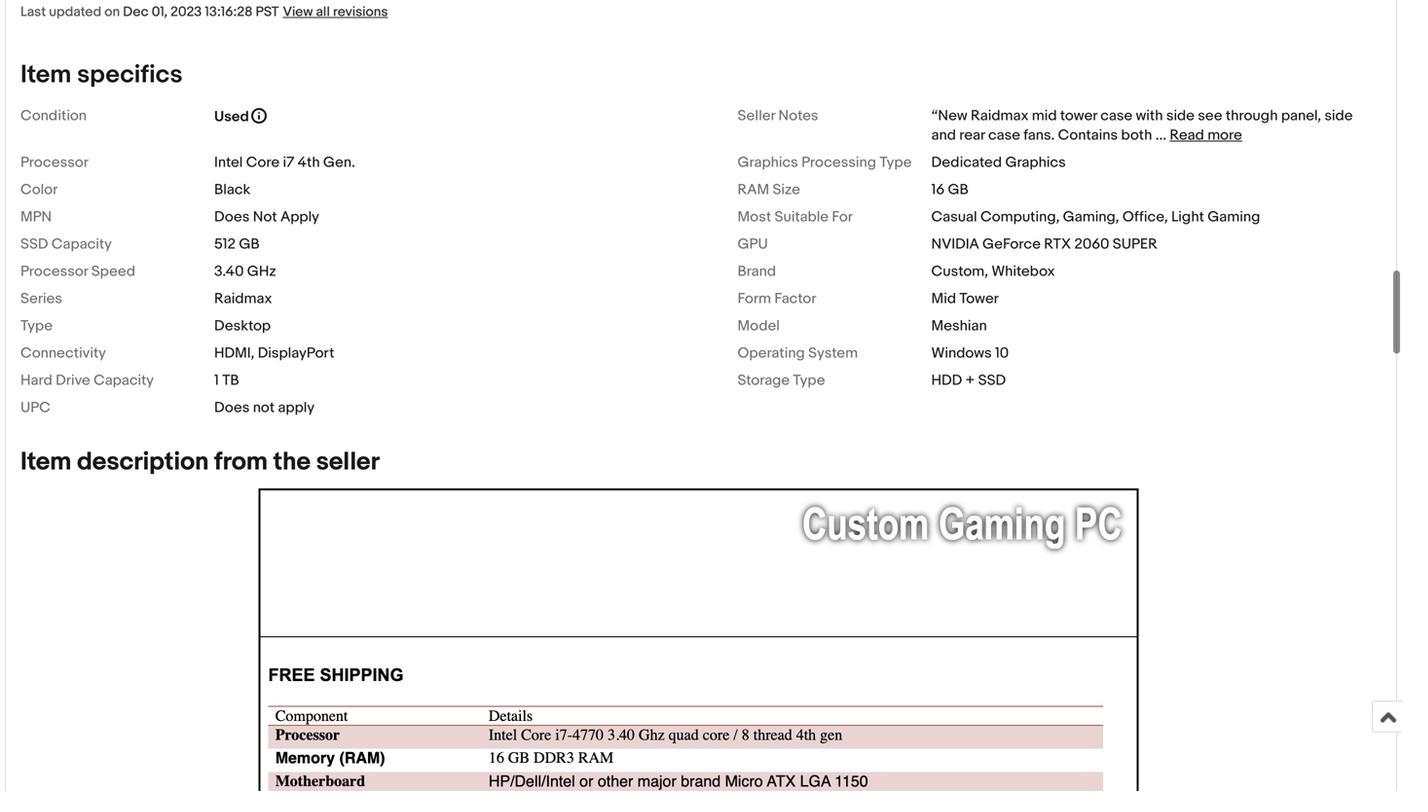 Task type: vqa. For each thing, say whether or not it's contained in the screenshot.


Task type: describe. For each thing, give the bounding box(es) containing it.
does not apply
[[214, 399, 315, 417]]

0 horizontal spatial raidmax
[[214, 290, 272, 308]]

system
[[809, 345, 858, 362]]

"new
[[932, 107, 968, 124]]

gb for 512 gb
[[239, 236, 260, 253]]

view
[[283, 4, 313, 20]]

01,
[[152, 4, 168, 20]]

nvidia geforce rtx 2060 super
[[932, 236, 1158, 253]]

0 horizontal spatial ssd
[[20, 236, 48, 253]]

series
[[20, 290, 62, 308]]

2 vertical spatial type
[[793, 372, 826, 389]]

item for item description from the seller
[[20, 447, 71, 478]]

ram
[[738, 181, 770, 199]]

last updated on dec 01, 2023 13:16:28 pst view all revisions
[[20, 4, 388, 20]]

processor speed
[[20, 263, 136, 280]]

512 gb
[[214, 236, 260, 253]]

dedicated graphics
[[932, 154, 1066, 171]]

from
[[214, 447, 268, 478]]

and
[[932, 126, 956, 144]]

does for does not apply
[[214, 399, 250, 417]]

geforce
[[983, 236, 1041, 253]]

fans.
[[1024, 126, 1055, 144]]

processing
[[802, 154, 877, 171]]

upc
[[20, 399, 50, 417]]

not
[[253, 208, 277, 226]]

rtx
[[1045, 236, 1072, 253]]

2 side from the left
[[1325, 107, 1353, 124]]

operating
[[738, 345, 805, 362]]

mid
[[932, 290, 957, 308]]

1 horizontal spatial case
[[1101, 107, 1133, 124]]

1 vertical spatial case
[[989, 126, 1021, 144]]

mid
[[1032, 107, 1057, 124]]

intel
[[214, 154, 243, 171]]

1 horizontal spatial ssd
[[979, 372, 1006, 389]]

raidmax inside "new raidmax mid tower case with side see through panel, side and rear case fans.   contains both ...
[[971, 107, 1029, 124]]

the
[[273, 447, 311, 478]]

13:16:28
[[205, 4, 253, 20]]

processor for processor speed
[[20, 263, 88, 280]]

specifics
[[77, 60, 183, 90]]

most
[[738, 208, 772, 226]]

gb for 16 gb
[[948, 181, 969, 199]]

"new raidmax mid tower case with side see through panel, side and rear case fans.   contains both ...
[[932, 107, 1353, 144]]

model
[[738, 317, 780, 335]]

form factor
[[738, 290, 817, 308]]

rear
[[960, 126, 985, 144]]

512
[[214, 236, 236, 253]]

desktop
[[214, 317, 271, 335]]

see
[[1198, 107, 1223, 124]]

displayport
[[258, 345, 335, 362]]

suitable
[[775, 208, 829, 226]]

more
[[1208, 126, 1243, 144]]

0 vertical spatial capacity
[[52, 236, 112, 253]]

16 gb
[[932, 181, 969, 199]]

connectivity
[[20, 345, 106, 362]]

item for item specifics
[[20, 60, 71, 90]]

windows 10
[[932, 345, 1009, 362]]

light
[[1172, 208, 1205, 226]]

whitebox
[[992, 263, 1055, 280]]

hdd
[[932, 372, 963, 389]]

not
[[253, 399, 275, 417]]

item specifics
[[20, 60, 183, 90]]

processor for processor
[[20, 154, 89, 171]]

color
[[20, 181, 58, 199]]

gpu
[[738, 236, 768, 253]]

does not apply
[[214, 208, 319, 226]]

for
[[832, 208, 853, 226]]

ram size
[[738, 181, 801, 199]]

meshian
[[932, 317, 987, 335]]

windows
[[932, 345, 992, 362]]

read
[[1170, 126, 1205, 144]]

all
[[316, 4, 330, 20]]

...
[[1156, 126, 1167, 144]]

mpn
[[20, 208, 52, 226]]

description
[[77, 447, 209, 478]]

most suitable for
[[738, 208, 853, 226]]

tower
[[1061, 107, 1098, 124]]

seller notes
[[738, 107, 819, 124]]

notes
[[779, 107, 819, 124]]

contains
[[1058, 126, 1118, 144]]

2 horizontal spatial type
[[880, 154, 912, 171]]



Task type: locate. For each thing, give the bounding box(es) containing it.
gaming,
[[1063, 208, 1120, 226]]

2 graphics from the left
[[1006, 154, 1066, 171]]

processor up color
[[20, 154, 89, 171]]

10
[[996, 345, 1009, 362]]

0 horizontal spatial graphics
[[738, 154, 799, 171]]

last
[[20, 4, 46, 20]]

1 item from the top
[[20, 60, 71, 90]]

1 horizontal spatial side
[[1325, 107, 1353, 124]]

1 graphics from the left
[[738, 154, 799, 171]]

read more button
[[1170, 126, 1243, 144]]

2060
[[1075, 236, 1110, 253]]

item down upc
[[20, 447, 71, 478]]

type right processing
[[880, 154, 912, 171]]

1 horizontal spatial graphics
[[1006, 154, 1066, 171]]

casual
[[932, 208, 978, 226]]

seller
[[316, 447, 380, 478]]

1 vertical spatial ssd
[[979, 372, 1006, 389]]

side right panel,
[[1325, 107, 1353, 124]]

3.40 ghz
[[214, 263, 276, 280]]

1 side from the left
[[1167, 107, 1195, 124]]

hdd + ssd
[[932, 372, 1006, 389]]

super
[[1113, 236, 1158, 253]]

0 vertical spatial processor
[[20, 154, 89, 171]]

0 vertical spatial raidmax
[[971, 107, 1029, 124]]

updated
[[49, 4, 101, 20]]

factor
[[775, 290, 817, 308]]

both
[[1122, 126, 1153, 144]]

0 vertical spatial ssd
[[20, 236, 48, 253]]

1 horizontal spatial raidmax
[[971, 107, 1029, 124]]

gen.
[[323, 154, 355, 171]]

1 vertical spatial processor
[[20, 263, 88, 280]]

ssd capacity
[[20, 236, 112, 253]]

storage type
[[738, 372, 826, 389]]

gb
[[948, 181, 969, 199], [239, 236, 260, 253]]

graphics
[[738, 154, 799, 171], [1006, 154, 1066, 171]]

with
[[1136, 107, 1164, 124]]

3.40
[[214, 263, 244, 280]]

case up dedicated graphics
[[989, 126, 1021, 144]]

does for does not apply
[[214, 208, 250, 226]]

1 tb
[[214, 372, 239, 389]]

1 vertical spatial raidmax
[[214, 290, 272, 308]]

ghz
[[247, 263, 276, 280]]

4th
[[298, 154, 320, 171]]

custom, whitebox
[[932, 263, 1055, 280]]

1 vertical spatial capacity
[[94, 372, 154, 389]]

0 vertical spatial gb
[[948, 181, 969, 199]]

1 horizontal spatial gb
[[948, 181, 969, 199]]

1 does from the top
[[214, 208, 250, 226]]

core
[[246, 154, 280, 171]]

gb right 16
[[948, 181, 969, 199]]

apply
[[278, 399, 315, 417]]

0 horizontal spatial type
[[20, 317, 53, 335]]

capacity up processor speed
[[52, 236, 112, 253]]

1 vertical spatial does
[[214, 399, 250, 417]]

capacity right 'drive'
[[94, 372, 154, 389]]

used
[[214, 108, 249, 125]]

2 item from the top
[[20, 447, 71, 478]]

2 does from the top
[[214, 399, 250, 417]]

2 processor from the top
[[20, 263, 88, 280]]

side up read
[[1167, 107, 1195, 124]]

black
[[214, 181, 251, 199]]

pst
[[256, 4, 279, 20]]

raidmax up desktop
[[214, 290, 272, 308]]

through
[[1226, 107, 1279, 124]]

type down operating system on the right top
[[793, 372, 826, 389]]

raidmax
[[971, 107, 1029, 124], [214, 290, 272, 308]]

16
[[932, 181, 945, 199]]

type down series
[[20, 317, 53, 335]]

dec
[[123, 4, 149, 20]]

item description from the seller
[[20, 447, 380, 478]]

gaming
[[1208, 208, 1261, 226]]

0 horizontal spatial case
[[989, 126, 1021, 144]]

hard drive capacity
[[20, 372, 154, 389]]

0 vertical spatial type
[[880, 154, 912, 171]]

0 horizontal spatial side
[[1167, 107, 1195, 124]]

i7
[[283, 154, 294, 171]]

raidmax up rear
[[971, 107, 1029, 124]]

condition
[[20, 107, 87, 124]]

brand
[[738, 263, 776, 280]]

gb right 512
[[239, 236, 260, 253]]

hdmi, displayport
[[214, 345, 335, 362]]

0 vertical spatial case
[[1101, 107, 1133, 124]]

operating system
[[738, 345, 858, 362]]

does down the tb
[[214, 399, 250, 417]]

hdmi,
[[214, 345, 255, 362]]

case
[[1101, 107, 1133, 124], [989, 126, 1021, 144]]

read more
[[1170, 126, 1243, 144]]

seller
[[738, 107, 776, 124]]

case up both
[[1101, 107, 1133, 124]]

1 horizontal spatial type
[[793, 372, 826, 389]]

1 vertical spatial item
[[20, 447, 71, 478]]

1 processor from the top
[[20, 154, 89, 171]]

graphics up ram size
[[738, 154, 799, 171]]

storage
[[738, 372, 790, 389]]

1
[[214, 372, 219, 389]]

office,
[[1123, 208, 1169, 226]]

does
[[214, 208, 250, 226], [214, 399, 250, 417]]

graphics down "fans."
[[1006, 154, 1066, 171]]

revisions
[[333, 4, 388, 20]]

0 vertical spatial item
[[20, 60, 71, 90]]

view all revisions link
[[279, 3, 388, 20]]

nvidia
[[932, 236, 980, 253]]

speed
[[91, 263, 136, 280]]

dedicated
[[932, 154, 1002, 171]]

panel,
[[1282, 107, 1322, 124]]

graphics processing type
[[738, 154, 912, 171]]

0 horizontal spatial gb
[[239, 236, 260, 253]]

tower
[[960, 290, 999, 308]]

form
[[738, 290, 772, 308]]

1 vertical spatial gb
[[239, 236, 260, 253]]

1 vertical spatial type
[[20, 317, 53, 335]]

on
[[104, 4, 120, 20]]

processor down 'ssd capacity'
[[20, 263, 88, 280]]

item up condition
[[20, 60, 71, 90]]

ssd down mpn
[[20, 236, 48, 253]]

processor
[[20, 154, 89, 171], [20, 263, 88, 280]]

2023
[[171, 4, 202, 20]]

0 vertical spatial does
[[214, 208, 250, 226]]

apply
[[281, 208, 319, 226]]

item
[[20, 60, 71, 90], [20, 447, 71, 478]]

does down black
[[214, 208, 250, 226]]

mid tower
[[932, 290, 999, 308]]

ssd right +
[[979, 372, 1006, 389]]



